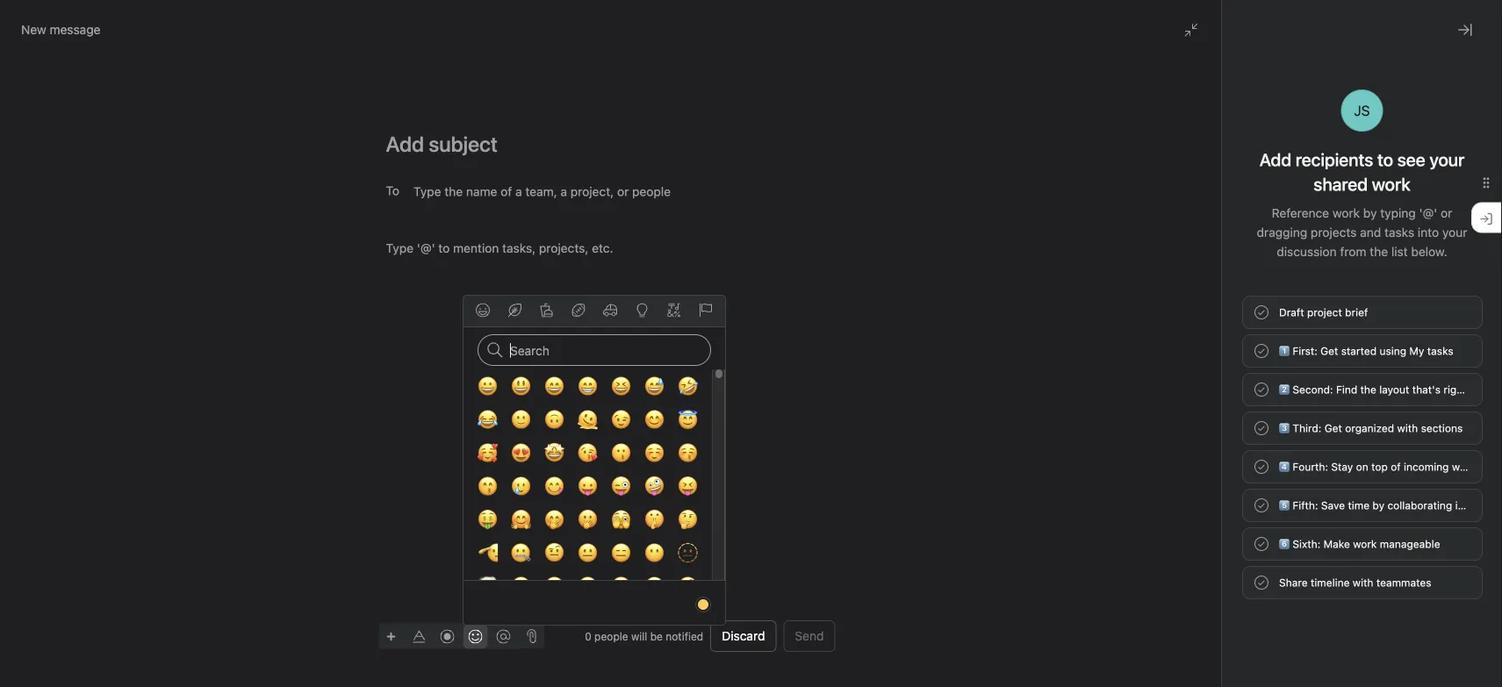 Task type: vqa. For each thing, say whether or not it's contained in the screenshot.
"Filter: 1"
yes



Task type: locate. For each thing, give the bounding box(es) containing it.
3️⃣
[[1279, 422, 1290, 435]]

0 vertical spatial by
[[1363, 206, 1377, 220]]

below.
[[1411, 245, 1448, 259]]

your right see
[[1430, 149, 1465, 170]]

teammates
[[1377, 577, 1432, 589]]

in
[[1455, 500, 1464, 512]]

or right tasks.
[[965, 397, 981, 414]]

to inside add recipients to see your shared work
[[1378, 149, 1393, 170]]

0 vertical spatial tasks
[[1385, 225, 1415, 240]]

projects.
[[794, 397, 849, 414]]

with
[[1397, 422, 1418, 435], [1353, 577, 1374, 589]]

minimize image
[[1184, 23, 1198, 37]]

third:
[[1293, 422, 1322, 435]]

3️⃣ third: get organized with sections
[[1279, 422, 1463, 435]]

tasks
[[1385, 225, 1415, 240], [1427, 345, 1454, 357]]

🤨 image
[[544, 543, 565, 564]]

🫡 image
[[477, 543, 498, 564]]

1
[[1253, 126, 1258, 138]]

or left discuss
[[853, 397, 868, 414]]

your up projects.
[[787, 355, 829, 379]]

🤩 image
[[544, 443, 565, 464]]

work right incoming
[[1452, 461, 1476, 473]]

😆 image
[[611, 376, 632, 397]]

😄 image
[[544, 376, 565, 397]]

sections
[[1421, 422, 1463, 435]]

0 horizontal spatial with
[[1353, 577, 1374, 589]]

share timeline with teammates
[[1279, 577, 1432, 589]]

by
[[1363, 206, 1377, 220], [1373, 500, 1385, 512]]

0 vertical spatial to
[[1378, 149, 1393, 170]]

send down '😆' 'image'
[[618, 397, 651, 414]]

0 vertical spatial the
[[1370, 245, 1388, 259]]

send
[[618, 397, 651, 414], [795, 629, 824, 644]]

close image
[[1458, 23, 1472, 37]]

2 vertical spatial to
[[727, 397, 739, 414]]

toolbar
[[379, 624, 519, 649]]

0 vertical spatial your
[[1430, 149, 1465, 170]]

🤔 image
[[677, 509, 698, 530]]

5️⃣
[[1279, 500, 1290, 512]]

asana
[[1467, 500, 1497, 512]]

by inside reference work by typing '@' or dragging projects and tasks into your discussion from the list below.
[[1363, 206, 1377, 220]]

to
[[1378, 149, 1393, 170], [895, 355, 914, 379], [727, 397, 739, 414]]

with left sections
[[1397, 422, 1418, 435]]

0 horizontal spatial message
[[50, 22, 101, 37]]

0 vertical spatial get
[[1321, 345, 1338, 357]]

🥰 image
[[477, 443, 498, 464]]

your
[[1430, 149, 1465, 170], [1443, 225, 1468, 240], [787, 355, 829, 379]]

discard button
[[711, 621, 777, 652]]

send inside button
[[795, 629, 824, 644]]

incoming
[[1404, 461, 1449, 473]]

to up discuss
[[895, 355, 914, 379]]

work right make on the bottom right
[[1353, 538, 1377, 551]]

0 vertical spatial with
[[1397, 422, 1418, 435]]

send button
[[784, 621, 835, 652]]

😁 image
[[577, 376, 598, 397]]

send right discard
[[795, 629, 824, 644]]

0 people will be notified
[[585, 630, 703, 643]]

😇 image
[[677, 409, 698, 430]]

get
[[1321, 345, 1338, 357], [1325, 422, 1342, 435]]

message right new
[[50, 22, 101, 37]]

make
[[1324, 538, 1350, 551]]

discuss
[[872, 397, 920, 414]]

😶 image
[[644, 543, 665, 564]]

☺️ image
[[644, 443, 665, 464]]

🤫 image
[[644, 509, 665, 530]]

by up and
[[1363, 206, 1377, 220]]

2 vertical spatial work
[[1353, 538, 1377, 551]]

get for organized
[[1325, 422, 1342, 435]]

0 vertical spatial message
[[50, 22, 101, 37]]

of
[[1391, 461, 1401, 473]]

save
[[1321, 500, 1345, 512]]

the right find
[[1361, 384, 1377, 396]]

1 vertical spatial to
[[895, 355, 914, 379]]

work up projects
[[1333, 206, 1360, 220]]

1️⃣ first: get started using my tasks
[[1279, 345, 1454, 357]]

add recipients to see your shared work
[[1260, 149, 1465, 194]]

started
[[1341, 345, 1377, 357]]

1 vertical spatial your
[[1443, 225, 1468, 240]]

discussion
[[1277, 245, 1337, 259]]

tasks up list
[[1385, 225, 1415, 240]]

that's
[[1413, 384, 1441, 396]]

the inside reference work by typing '@' or dragging projects and tasks into your discussion from the list below.
[[1370, 245, 1388, 259]]

🤗 image
[[511, 509, 532, 530]]

formatting image
[[412, 630, 426, 644]]

for
[[1470, 384, 1484, 396]]

by right time
[[1373, 500, 1385, 512]]

get right third:
[[1325, 422, 1342, 435]]

🤭 image
[[544, 509, 565, 530]]

will
[[631, 630, 647, 643]]

1 horizontal spatial or
[[965, 397, 981, 414]]

reference
[[1272, 206, 1329, 220]]

filter: 1
[[1221, 126, 1258, 138]]

to left see
[[1378, 149, 1393, 170]]

filter:
[[1221, 126, 1250, 138]]

0 vertical spatial send
[[618, 397, 651, 414]]

🫥 image
[[677, 543, 698, 564]]

1 or from the left
[[853, 397, 868, 414]]

or
[[853, 397, 868, 414], [965, 397, 981, 414]]

2 horizontal spatial to
[[1378, 149, 1393, 170]]

1 vertical spatial send
[[795, 629, 824, 644]]

tasks right my
[[1427, 345, 1454, 357]]

ideas.
[[1057, 397, 1095, 414]]

be
[[650, 630, 663, 643]]

1 vertical spatial with
[[1353, 577, 1374, 589]]

top
[[1372, 461, 1388, 473]]

😝 image
[[677, 476, 698, 497]]

your down or
[[1443, 225, 1468, 240]]

message down 🤣 icon
[[666, 397, 723, 414]]

send for send a message to kick off projects. or discuss tasks. or brainstorm ideas.
[[618, 397, 651, 414]]

1 horizontal spatial to
[[895, 355, 914, 379]]

🙂 image
[[511, 409, 532, 430]]

draft project brief
[[1279, 306, 1368, 319]]

0 vertical spatial work
[[1333, 206, 1360, 220]]

message
[[50, 22, 101, 37], [666, 397, 723, 414]]

tasks inside reference work by typing '@' or dragging projects and tasks into your discussion from the list below.
[[1385, 225, 1415, 240]]

list box
[[544, 7, 965, 35]]

0 horizontal spatial tasks
[[1385, 225, 1415, 240]]

1 vertical spatial tasks
[[1427, 345, 1454, 357]]

Type the name of a team, a project, or people text field
[[414, 181, 684, 202]]

4️⃣
[[1279, 461, 1290, 473]]

😗 image
[[611, 443, 632, 464]]

1 horizontal spatial tasks
[[1427, 345, 1454, 357]]

notified
[[666, 630, 703, 643]]

get right first:
[[1321, 345, 1338, 357]]

1 horizontal spatial send
[[795, 629, 824, 644]]

layout
[[1380, 384, 1410, 396]]

using
[[1380, 345, 1407, 357]]

🫢 image
[[577, 509, 598, 530]]

😚 image
[[677, 443, 698, 464]]

1 horizontal spatial message
[[666, 397, 723, 414]]

0 horizontal spatial send
[[618, 397, 651, 414]]

1 vertical spatial work
[[1452, 461, 1476, 473]]

the left list
[[1370, 245, 1388, 259]]

organized
[[1345, 422, 1394, 435]]

off
[[772, 397, 790, 414]]

to for kick
[[727, 397, 739, 414]]

😬 image
[[611, 576, 632, 597]]

with right timeline
[[1353, 577, 1374, 589]]

js
[[1354, 102, 1370, 119]]

1 vertical spatial message
[[666, 397, 723, 414]]

insert an object image
[[386, 632, 396, 642]]

filter: 1 button
[[1199, 119, 1266, 144]]

fourth:
[[1293, 461, 1328, 473]]

🙃 image
[[544, 409, 565, 430]]

😮‍💨 image
[[644, 576, 665, 597]]

the
[[1370, 245, 1388, 259], [1361, 384, 1377, 396]]

😃 image
[[511, 376, 532, 397]]

6️⃣
[[1279, 538, 1290, 551]]

work inside reference work by typing '@' or dragging projects and tasks into your discussion from the list below.
[[1333, 206, 1360, 220]]

0 horizontal spatial to
[[727, 397, 739, 414]]

first:
[[1293, 345, 1318, 357]]

from
[[1340, 245, 1367, 259]]

reference work by typing '@' or dragging projects and tasks into your discussion from the list below.
[[1257, 206, 1468, 259]]

collaborating
[[1388, 500, 1452, 512]]

1 vertical spatial get
[[1325, 422, 1342, 435]]

0 horizontal spatial or
[[853, 397, 868, 414]]

to left kick on the bottom of the page
[[727, 397, 739, 414]]

see
[[1398, 149, 1426, 170]]

dragging
[[1257, 225, 1308, 240]]

work
[[1333, 206, 1360, 220], [1452, 461, 1476, 473], [1353, 538, 1377, 551]]

😂 image
[[477, 409, 498, 430]]

second:
[[1293, 384, 1333, 396]]

tasks.
[[924, 397, 961, 414]]



Task type: describe. For each thing, give the bounding box(es) containing it.
1️⃣
[[1279, 345, 1290, 357]]

connect your words to your work
[[703, 355, 1010, 379]]

your work
[[918, 355, 1010, 379]]

people
[[595, 630, 628, 643]]

timeline
[[1311, 577, 1350, 589]]

send a message to kick off projects. or discuss tasks. or brainstorm ideas.
[[618, 397, 1095, 414]]

get for started
[[1321, 345, 1338, 357]]

🤑 image
[[477, 509, 498, 530]]

6️⃣ sixth: make work manageable
[[1279, 538, 1440, 551]]

😘 image
[[577, 443, 598, 464]]

😏 image
[[511, 576, 532, 597]]

stay
[[1331, 461, 1353, 473]]

😋 image
[[544, 476, 565, 497]]

hide sidebar image
[[23, 14, 37, 28]]

😉 image
[[611, 409, 632, 430]]

draft
[[1279, 306, 1304, 319]]

record a video image
[[440, 630, 454, 644]]

add
[[1260, 149, 1292, 170]]

0
[[585, 630, 592, 643]]

right
[[1444, 384, 1467, 396]]

sixth:
[[1293, 538, 1321, 551]]

2 vertical spatial your
[[787, 355, 829, 379]]

fifth:
[[1293, 500, 1318, 512]]

2️⃣
[[1279, 384, 1290, 396]]

you
[[1487, 384, 1502, 396]]

Search field
[[478, 335, 711, 366]]

kick
[[743, 397, 769, 414]]

2 or from the left
[[965, 397, 981, 414]]

words
[[833, 355, 890, 379]]

manageable
[[1380, 538, 1440, 551]]

😍 image
[[511, 443, 532, 464]]

1 vertical spatial by
[[1373, 500, 1385, 512]]

brief
[[1345, 306, 1368, 319]]

🥲 image
[[511, 476, 532, 497]]

share
[[1279, 577, 1308, 589]]

brainstorm
[[984, 397, 1053, 414]]

to for your work
[[895, 355, 914, 379]]

😙 image
[[477, 476, 498, 497]]

at mention image
[[497, 630, 511, 644]]

Add subject text field
[[365, 130, 857, 158]]

🤣 image
[[677, 376, 698, 397]]

and
[[1360, 225, 1381, 240]]

1 vertical spatial the
[[1361, 384, 1377, 396]]

list
[[1392, 245, 1408, 259]]

😒 image
[[544, 576, 565, 597]]

a
[[655, 397, 662, 414]]

2️⃣ second: find the layout that's right for you
[[1279, 384, 1502, 396]]

🫠 image
[[577, 409, 598, 430]]

😛 image
[[577, 476, 598, 497]]

your inside add recipients to see your shared work
[[1430, 149, 1465, 170]]

new message
[[21, 22, 101, 37]]

😅 image
[[644, 376, 665, 397]]

recipients
[[1296, 149, 1373, 170]]

project
[[1307, 306, 1342, 319]]

4️⃣ fourth: stay on top of incoming work
[[1279, 461, 1476, 473]]

😑 image
[[611, 543, 632, 564]]

my
[[1410, 345, 1425, 357]]

'@'
[[1419, 206, 1438, 220]]

or
[[1441, 206, 1453, 220]]

🙄 image
[[577, 576, 598, 597]]

projects
[[1311, 225, 1357, 240]]

discard
[[722, 629, 765, 644]]

to
[[386, 183, 399, 198]]

emoji image
[[468, 630, 482, 644]]

😜 image
[[611, 476, 632, 497]]

connect
[[703, 355, 783, 379]]

1 horizontal spatial with
[[1397, 422, 1418, 435]]

😶‍🌫️ image
[[477, 576, 498, 597]]

🤐 image
[[511, 543, 532, 564]]

time
[[1348, 500, 1370, 512]]

into
[[1418, 225, 1439, 240]]

😊 image
[[644, 409, 665, 430]]

5️⃣ fifth: save time by collaborating in asana
[[1279, 500, 1497, 512]]

send for send
[[795, 629, 824, 644]]

typing
[[1380, 206, 1416, 220]]

on
[[1356, 461, 1369, 473]]

find
[[1336, 384, 1358, 396]]

your inside reference work by typing '@' or dragging projects and tasks into your discussion from the list below.
[[1443, 225, 1468, 240]]

shared work
[[1314, 174, 1411, 194]]

😐 image
[[577, 543, 598, 564]]

😀 image
[[477, 376, 498, 397]]

new
[[21, 22, 46, 37]]

🫣 image
[[611, 509, 632, 530]]

🤪 image
[[644, 476, 665, 497]]

🤥 image
[[677, 576, 698, 597]]



